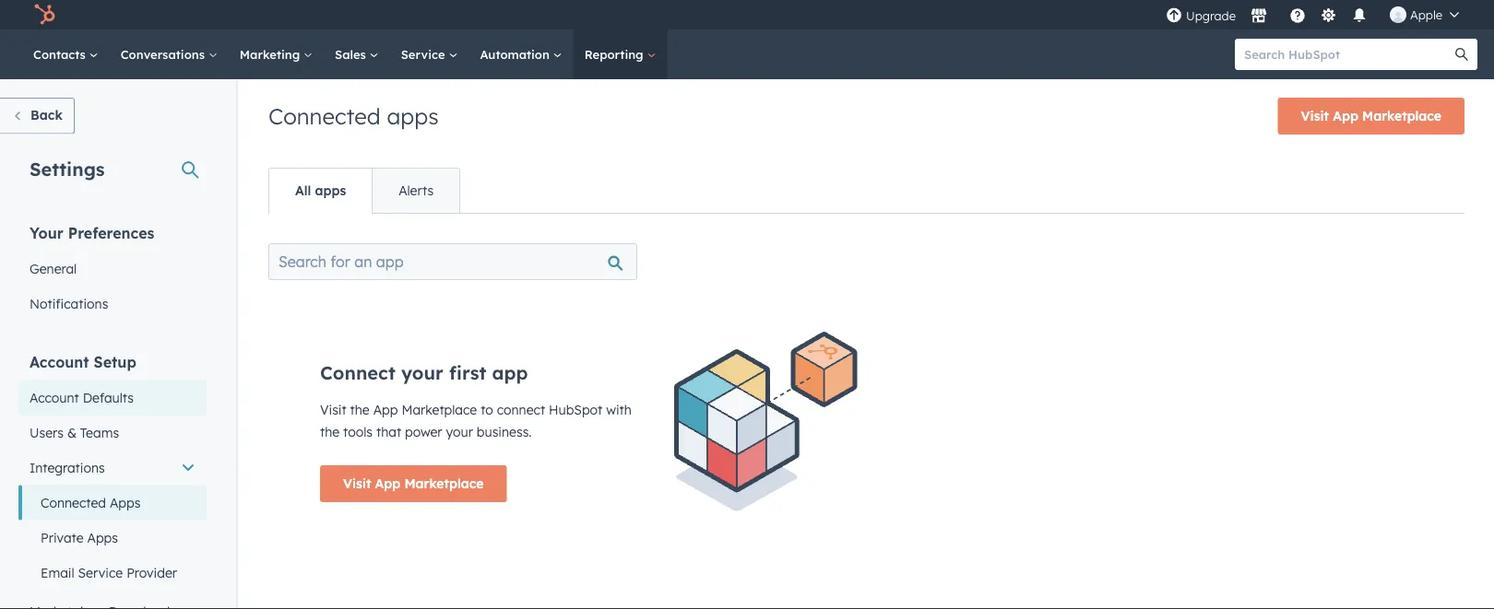 Task type: describe. For each thing, give the bounding box(es) containing it.
connected apps
[[41, 495, 141, 511]]

upgrade image
[[1166, 8, 1183, 24]]

Search for an app search field
[[268, 244, 637, 280]]

email
[[41, 565, 74, 581]]

automation link
[[469, 30, 574, 79]]

notifications button
[[1344, 0, 1375, 30]]

0 vertical spatial app
[[1333, 108, 1359, 124]]

visit app marketplace link inside connect your first app tab panel
[[320, 466, 507, 503]]

0 vertical spatial visit app marketplace link
[[1278, 98, 1465, 135]]

automation
[[480, 47, 553, 62]]

search image
[[1456, 48, 1469, 61]]

defaults
[[83, 390, 134, 406]]

back
[[30, 107, 63, 123]]

integrations
[[30, 460, 105, 476]]

help image
[[1290, 8, 1306, 25]]

upgrade
[[1186, 8, 1236, 24]]

notifications link
[[18, 286, 207, 321]]

users & teams link
[[18, 416, 207, 451]]

connect
[[497, 402, 545, 418]]

general link
[[18, 251, 207, 286]]

business.
[[477, 424, 532, 440]]

marketing link
[[229, 30, 324, 79]]

service inside account setup element
[[78, 565, 123, 581]]

marketplace for visit app marketplace link inside connect your first app tab panel
[[404, 476, 484, 492]]

settings image
[[1321, 8, 1337, 24]]

integrations button
[[18, 451, 207, 486]]

account setup element
[[18, 352, 207, 610]]

sales link
[[324, 30, 390, 79]]

first
[[449, 362, 487, 385]]

help button
[[1282, 0, 1314, 30]]

tools
[[343, 424, 373, 440]]

your preferences
[[30, 224, 154, 242]]

marketplaces image
[[1251, 8, 1267, 25]]

reporting link
[[574, 30, 667, 79]]

your preferences element
[[18, 223, 207, 321]]

0 vertical spatial your
[[401, 362, 444, 385]]

visit inside the visit the app marketplace to connect hubspot with the tools that power your business.
[[320, 402, 347, 418]]

app inside the visit the app marketplace to connect hubspot with the tools that power your business.
[[373, 402, 398, 418]]

account setup
[[30, 353, 136, 371]]

connect your first app tab panel
[[268, 213, 1465, 578]]

hubspot link
[[22, 4, 69, 26]]

email service provider
[[41, 565, 177, 581]]

1 vertical spatial the
[[320, 424, 340, 440]]

settings link
[[1317, 5, 1340, 24]]

to
[[481, 402, 493, 418]]

all
[[295, 183, 311, 199]]

bob builder image
[[1390, 6, 1407, 23]]

all apps link
[[269, 169, 372, 213]]

private apps
[[41, 530, 118, 546]]

setup
[[94, 353, 136, 371]]

2 vertical spatial app
[[375, 476, 401, 492]]

1 horizontal spatial the
[[350, 402, 370, 418]]

conversations link
[[110, 30, 229, 79]]



Task type: locate. For each thing, give the bounding box(es) containing it.
0 vertical spatial visit app marketplace
[[1301, 108, 1442, 124]]

visit the app marketplace to connect hubspot with the tools that power your business.
[[320, 402, 632, 440]]

hubspot
[[549, 402, 603, 418]]

visit app marketplace link down "search hubspot" search box
[[1278, 98, 1465, 135]]

apple
[[1410, 7, 1443, 22]]

marketplace up power
[[402, 402, 477, 418]]

app down "search hubspot" search box
[[1333, 108, 1359, 124]]

account up the users
[[30, 390, 79, 406]]

service right sales "link"
[[401, 47, 449, 62]]

the up tools
[[350, 402, 370, 418]]

0 horizontal spatial visit app marketplace link
[[320, 466, 507, 503]]

alerts link
[[372, 169, 460, 213]]

1 vertical spatial apps
[[87, 530, 118, 546]]

teams
[[80, 425, 119, 441]]

preferences
[[68, 224, 154, 242]]

connected down 'sales'
[[268, 102, 381, 130]]

your left first at left
[[401, 362, 444, 385]]

your inside the visit the app marketplace to connect hubspot with the tools that power your business.
[[446, 424, 473, 440]]

sales
[[335, 47, 370, 62]]

hubspot image
[[33, 4, 55, 26]]

1 horizontal spatial apps
[[387, 102, 439, 130]]

0 horizontal spatial your
[[401, 362, 444, 385]]

private apps link
[[18, 521, 207, 556]]

tab list containing all apps
[[268, 168, 460, 214]]

search button
[[1446, 39, 1478, 70]]

apps down integrations "button"
[[110, 495, 141, 511]]

account for account defaults
[[30, 390, 79, 406]]

connect
[[320, 362, 396, 385]]

all apps
[[295, 183, 346, 199]]

connected inside connected apps link
[[41, 495, 106, 511]]

menu
[[1164, 0, 1472, 30]]

service down private apps link
[[78, 565, 123, 581]]

visit app marketplace inside connect your first app tab panel
[[343, 476, 484, 492]]

0 horizontal spatial visit app marketplace
[[343, 476, 484, 492]]

connected for connected apps
[[41, 495, 106, 511]]

service
[[401, 47, 449, 62], [78, 565, 123, 581]]

1 vertical spatial visit app marketplace link
[[320, 466, 507, 503]]

Search HubSpot search field
[[1235, 39, 1461, 70]]

apps for private apps
[[87, 530, 118, 546]]

apps
[[110, 495, 141, 511], [87, 530, 118, 546]]

0 vertical spatial apps
[[110, 495, 141, 511]]

visit
[[1301, 108, 1329, 124], [320, 402, 347, 418], [343, 476, 371, 492]]

visit for visit app marketplace link inside connect your first app tab panel
[[343, 476, 371, 492]]

menu containing apple
[[1164, 0, 1472, 30]]

apps for connected apps
[[387, 102, 439, 130]]

notifications image
[[1351, 8, 1368, 25]]

app up that
[[373, 402, 398, 418]]

conversations
[[121, 47, 208, 62]]

general
[[30, 261, 77, 277]]

connected up 'private apps'
[[41, 495, 106, 511]]

account up account defaults
[[30, 353, 89, 371]]

1 vertical spatial visit
[[320, 402, 347, 418]]

apps down service link
[[387, 102, 439, 130]]

visit down "search hubspot" search box
[[1301, 108, 1329, 124]]

1 horizontal spatial visit app marketplace
[[1301, 108, 1442, 124]]

connected apps link
[[18, 486, 207, 521]]

with
[[606, 402, 632, 418]]

1 vertical spatial visit app marketplace
[[343, 476, 484, 492]]

settings
[[30, 157, 105, 180]]

visit app marketplace
[[1301, 108, 1442, 124], [343, 476, 484, 492]]

0 horizontal spatial apps
[[315, 183, 346, 199]]

1 horizontal spatial connected
[[268, 102, 381, 130]]

visit down tools
[[343, 476, 371, 492]]

contacts link
[[22, 30, 110, 79]]

2 account from the top
[[30, 390, 79, 406]]

connect your first app
[[320, 362, 528, 385]]

marketplace down power
[[404, 476, 484, 492]]

2 vertical spatial visit
[[343, 476, 371, 492]]

apps for connected apps
[[110, 495, 141, 511]]

marketplace inside the visit the app marketplace to connect hubspot with the tools that power your business.
[[402, 402, 477, 418]]

apps for all apps
[[315, 183, 346, 199]]

apps inside tab list
[[315, 183, 346, 199]]

apple button
[[1379, 0, 1470, 30]]

1 vertical spatial connected
[[41, 495, 106, 511]]

account defaults
[[30, 390, 134, 406]]

marketplace for visit app marketplace link to the top
[[1363, 108, 1442, 124]]

0 horizontal spatial the
[[320, 424, 340, 440]]

1 horizontal spatial visit app marketplace link
[[1278, 98, 1465, 135]]

0 horizontal spatial service
[[78, 565, 123, 581]]

0 vertical spatial connected
[[268, 102, 381, 130]]

marketplace
[[1363, 108, 1442, 124], [402, 402, 477, 418], [404, 476, 484, 492]]

apps up the "email service provider"
[[87, 530, 118, 546]]

app
[[492, 362, 528, 385]]

1 vertical spatial account
[[30, 390, 79, 406]]

visit app marketplace link
[[1278, 98, 1465, 135], [320, 466, 507, 503]]

apps right all
[[315, 183, 346, 199]]

visit app marketplace down "search hubspot" search box
[[1301, 108, 1442, 124]]

account defaults link
[[18, 381, 207, 416]]

alerts
[[399, 183, 434, 199]]

0 vertical spatial marketplace
[[1363, 108, 1442, 124]]

connected apps
[[268, 102, 439, 130]]

1 horizontal spatial your
[[446, 424, 473, 440]]

0 horizontal spatial connected
[[41, 495, 106, 511]]

1 vertical spatial your
[[446, 424, 473, 440]]

private
[[41, 530, 84, 546]]

0 vertical spatial service
[[401, 47, 449, 62]]

back link
[[0, 98, 75, 134]]

the left tools
[[320, 424, 340, 440]]

1 horizontal spatial service
[[401, 47, 449, 62]]

app
[[1333, 108, 1359, 124], [373, 402, 398, 418], [375, 476, 401, 492]]

0 vertical spatial apps
[[387, 102, 439, 130]]

email service provider link
[[18, 556, 207, 591]]

connected for connected apps
[[268, 102, 381, 130]]

service link
[[390, 30, 469, 79]]

visit app marketplace link down power
[[320, 466, 507, 503]]

your
[[401, 362, 444, 385], [446, 424, 473, 440]]

marketing
[[240, 47, 304, 62]]

account for account setup
[[30, 353, 89, 371]]

your
[[30, 224, 63, 242]]

users
[[30, 425, 64, 441]]

reporting
[[585, 47, 647, 62]]

the
[[350, 402, 370, 418], [320, 424, 340, 440]]

marketplaces button
[[1240, 0, 1279, 30]]

1 vertical spatial service
[[78, 565, 123, 581]]

visit for visit app marketplace link to the top
[[1301, 108, 1329, 124]]

0 vertical spatial the
[[350, 402, 370, 418]]

0 vertical spatial visit
[[1301, 108, 1329, 124]]

visit app marketplace down power
[[343, 476, 484, 492]]

1 account from the top
[[30, 353, 89, 371]]

app down that
[[375, 476, 401, 492]]

visit up tools
[[320, 402, 347, 418]]

2 vertical spatial marketplace
[[404, 476, 484, 492]]

power
[[405, 424, 442, 440]]

that
[[376, 424, 401, 440]]

apps
[[387, 102, 439, 130], [315, 183, 346, 199]]

tab list
[[268, 168, 460, 214]]

&
[[67, 425, 77, 441]]

your right power
[[446, 424, 473, 440]]

1 vertical spatial apps
[[315, 183, 346, 199]]

account
[[30, 353, 89, 371], [30, 390, 79, 406]]

provider
[[126, 565, 177, 581]]

1 vertical spatial app
[[373, 402, 398, 418]]

marketplace down "search hubspot" search box
[[1363, 108, 1442, 124]]

0 vertical spatial account
[[30, 353, 89, 371]]

contacts
[[33, 47, 89, 62]]

1 vertical spatial marketplace
[[402, 402, 477, 418]]

users & teams
[[30, 425, 119, 441]]

notifications
[[30, 296, 108, 312]]

connected
[[268, 102, 381, 130], [41, 495, 106, 511]]



Task type: vqa. For each thing, say whether or not it's contained in the screenshot.
the
yes



